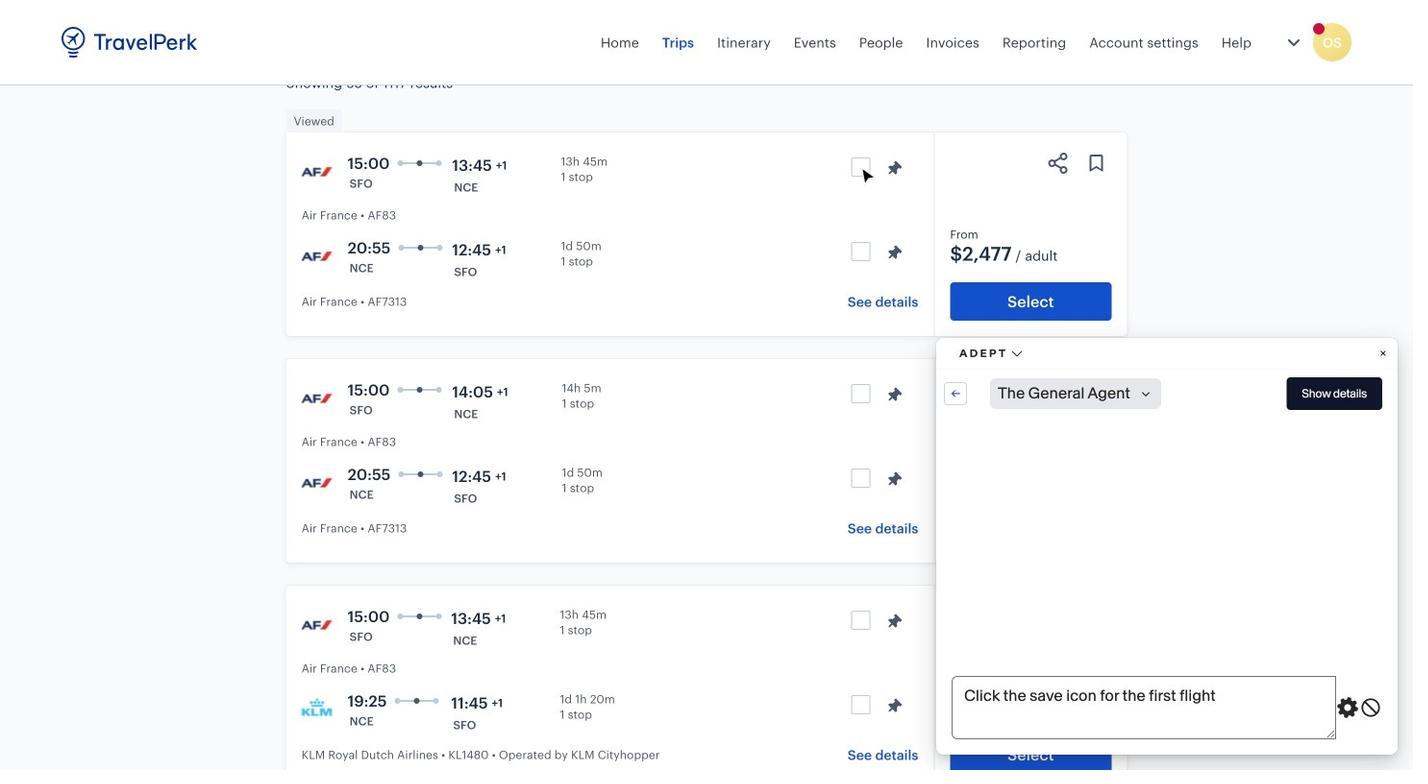 Task type: vqa. For each thing, say whether or not it's contained in the screenshot.
Add traveler "search box"
no



Task type: describe. For each thing, give the bounding box(es) containing it.
2 air france image from the top
[[302, 467, 332, 498]]

1 air france image from the top
[[302, 383, 332, 413]]



Task type: locate. For each thing, give the bounding box(es) containing it.
0 vertical spatial air france image
[[302, 156, 332, 186]]

klm royal dutch airlines image
[[302, 694, 332, 725]]

1 air france image from the top
[[302, 156, 332, 186]]

1 vertical spatial air france image
[[302, 240, 332, 271]]

air france image
[[302, 156, 332, 186], [302, 240, 332, 271]]

air france image
[[302, 383, 332, 413], [302, 467, 332, 498], [302, 609, 332, 640]]

2 air france image from the top
[[302, 240, 332, 271]]

2 vertical spatial air france image
[[302, 609, 332, 640]]

0 vertical spatial air france image
[[302, 383, 332, 413]]

3 air france image from the top
[[302, 609, 332, 640]]

1 vertical spatial air france image
[[302, 467, 332, 498]]



